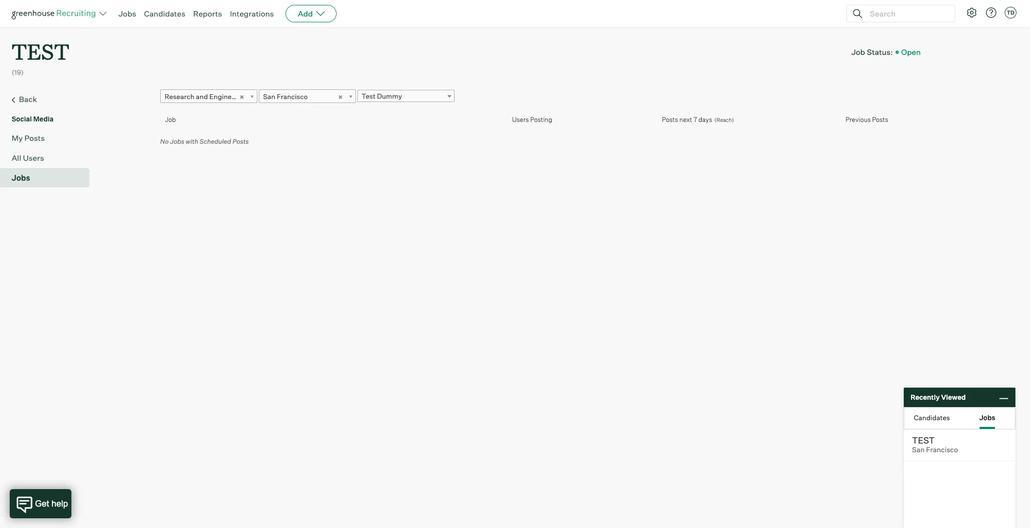 Task type: describe. For each thing, give the bounding box(es) containing it.
0 vertical spatial users
[[512, 116, 529, 124]]

san francisco link
[[259, 89, 356, 103]]

tab list containing candidates
[[905, 408, 1016, 429]]

add button
[[286, 5, 337, 22]]

configure image
[[967, 7, 978, 18]]

francisco inside test san francisco
[[927, 446, 959, 454]]

posts right scheduled on the top left
[[233, 138, 249, 145]]

test
[[362, 92, 376, 100]]

td button
[[1006, 7, 1017, 18]]

social
[[12, 115, 32, 123]]

(reach)
[[715, 116, 734, 123]]

0 horizontal spatial users
[[23, 153, 44, 163]]

posts right 'my'
[[24, 133, 45, 143]]

posts right previous
[[873, 116, 889, 124]]

san francisco
[[263, 92, 308, 100]]

back link
[[12, 93, 86, 106]]

viewed
[[942, 393, 966, 402]]

test (19)
[[12, 37, 69, 76]]

san inside test san francisco
[[913, 446, 925, 454]]

next
[[680, 116, 693, 123]]

test for test san francisco
[[913, 435, 935, 446]]

(19)
[[12, 68, 24, 76]]

my posts link
[[12, 132, 86, 144]]

posting
[[531, 116, 553, 124]]

with
[[186, 138, 198, 145]]

status:
[[867, 47, 894, 57]]

and
[[196, 92, 208, 100]]

posts next 7 days (reach)
[[662, 116, 734, 123]]

Search text field
[[868, 7, 947, 21]]

integrations link
[[230, 9, 274, 18]]

research and engineering
[[165, 92, 248, 100]]

0 horizontal spatial jobs link
[[12, 172, 86, 184]]

engineering
[[209, 92, 248, 100]]

test link
[[12, 27, 69, 68]]

back
[[19, 94, 37, 104]]

reports link
[[193, 9, 222, 18]]

test dummy link
[[357, 90, 455, 102]]



Task type: locate. For each thing, give the bounding box(es) containing it.
test up (19)
[[12, 37, 69, 66]]

0 vertical spatial candidates
[[144, 9, 185, 18]]

1 vertical spatial test
[[913, 435, 935, 446]]

0 horizontal spatial francisco
[[277, 92, 308, 100]]

my
[[12, 133, 23, 143]]

jobs link left candidates link
[[119, 9, 136, 18]]

test for test (19)
[[12, 37, 69, 66]]

previous
[[846, 116, 871, 124]]

san
[[263, 92, 276, 100], [913, 446, 925, 454]]

research and engineering link
[[160, 89, 257, 103]]

job status:
[[852, 47, 894, 57]]

1 vertical spatial users
[[23, 153, 44, 163]]

0 horizontal spatial san
[[263, 92, 276, 100]]

previous posts
[[846, 116, 889, 124]]

1 vertical spatial job
[[165, 116, 176, 124]]

1 horizontal spatial users
[[512, 116, 529, 124]]

1 horizontal spatial jobs link
[[119, 9, 136, 18]]

td button
[[1004, 5, 1019, 20]]

1 horizontal spatial test
[[913, 435, 935, 446]]

0 vertical spatial job
[[852, 47, 866, 57]]

francisco
[[277, 92, 308, 100], [927, 446, 959, 454]]

test san francisco
[[913, 435, 959, 454]]

1 horizontal spatial francisco
[[927, 446, 959, 454]]

users right all
[[23, 153, 44, 163]]

job up no
[[165, 116, 176, 124]]

test dummy
[[362, 92, 402, 100]]

0 vertical spatial san
[[263, 92, 276, 100]]

days
[[699, 116, 713, 123]]

dummy
[[377, 92, 402, 100]]

scheduled
[[200, 138, 231, 145]]

0 horizontal spatial candidates
[[144, 9, 185, 18]]

social media
[[12, 115, 54, 123]]

users posting
[[512, 116, 553, 124]]

recently
[[911, 393, 940, 402]]

0 vertical spatial jobs link
[[119, 9, 136, 18]]

media
[[33, 115, 54, 123]]

td
[[1007, 9, 1015, 16]]

candidates link
[[144, 9, 185, 18]]

test
[[12, 37, 69, 66], [913, 435, 935, 446]]

test down recently
[[913, 435, 935, 446]]

1 vertical spatial jobs link
[[12, 172, 86, 184]]

posts left next
[[662, 116, 679, 123]]

users left posting
[[512, 116, 529, 124]]

open
[[902, 47, 921, 57]]

no jobs with scheduled posts
[[160, 138, 249, 145]]

0 horizontal spatial job
[[165, 116, 176, 124]]

all users link
[[12, 152, 86, 164]]

candidates down recently viewed
[[915, 413, 951, 422]]

1 horizontal spatial candidates
[[915, 413, 951, 422]]

jobs
[[119, 9, 136, 18], [170, 138, 184, 145], [12, 173, 30, 183], [980, 413, 996, 422]]

1 vertical spatial san
[[913, 446, 925, 454]]

jobs link down all users link at top
[[12, 172, 86, 184]]

jobs link
[[119, 9, 136, 18], [12, 172, 86, 184]]

add
[[298, 9, 313, 18]]

no
[[160, 138, 169, 145]]

recently viewed
[[911, 393, 966, 402]]

users
[[512, 116, 529, 124], [23, 153, 44, 163]]

candidates left reports link
[[144, 9, 185, 18]]

1 vertical spatial francisco
[[927, 446, 959, 454]]

0 horizontal spatial test
[[12, 37, 69, 66]]

test inside test san francisco
[[913, 435, 935, 446]]

research
[[165, 92, 195, 100]]

job
[[852, 47, 866, 57], [165, 116, 176, 124]]

1 horizontal spatial job
[[852, 47, 866, 57]]

candidates
[[144, 9, 185, 18], [915, 413, 951, 422]]

posts
[[662, 116, 679, 123], [873, 116, 889, 124], [24, 133, 45, 143], [233, 138, 249, 145]]

job for job status:
[[852, 47, 866, 57]]

7
[[694, 116, 698, 123]]

job for job
[[165, 116, 176, 124]]

tab list
[[905, 408, 1016, 429]]

my posts
[[12, 133, 45, 143]]

1 horizontal spatial san
[[913, 446, 925, 454]]

greenhouse recruiting image
[[12, 8, 99, 19]]

all users
[[12, 153, 44, 163]]

reports
[[193, 9, 222, 18]]

integrations
[[230, 9, 274, 18]]

0 vertical spatial francisco
[[277, 92, 308, 100]]

job left status:
[[852, 47, 866, 57]]

0 vertical spatial test
[[12, 37, 69, 66]]

all
[[12, 153, 21, 163]]

1 vertical spatial candidates
[[915, 413, 951, 422]]



Task type: vqa. For each thing, say whether or not it's contained in the screenshot.
Posts
yes



